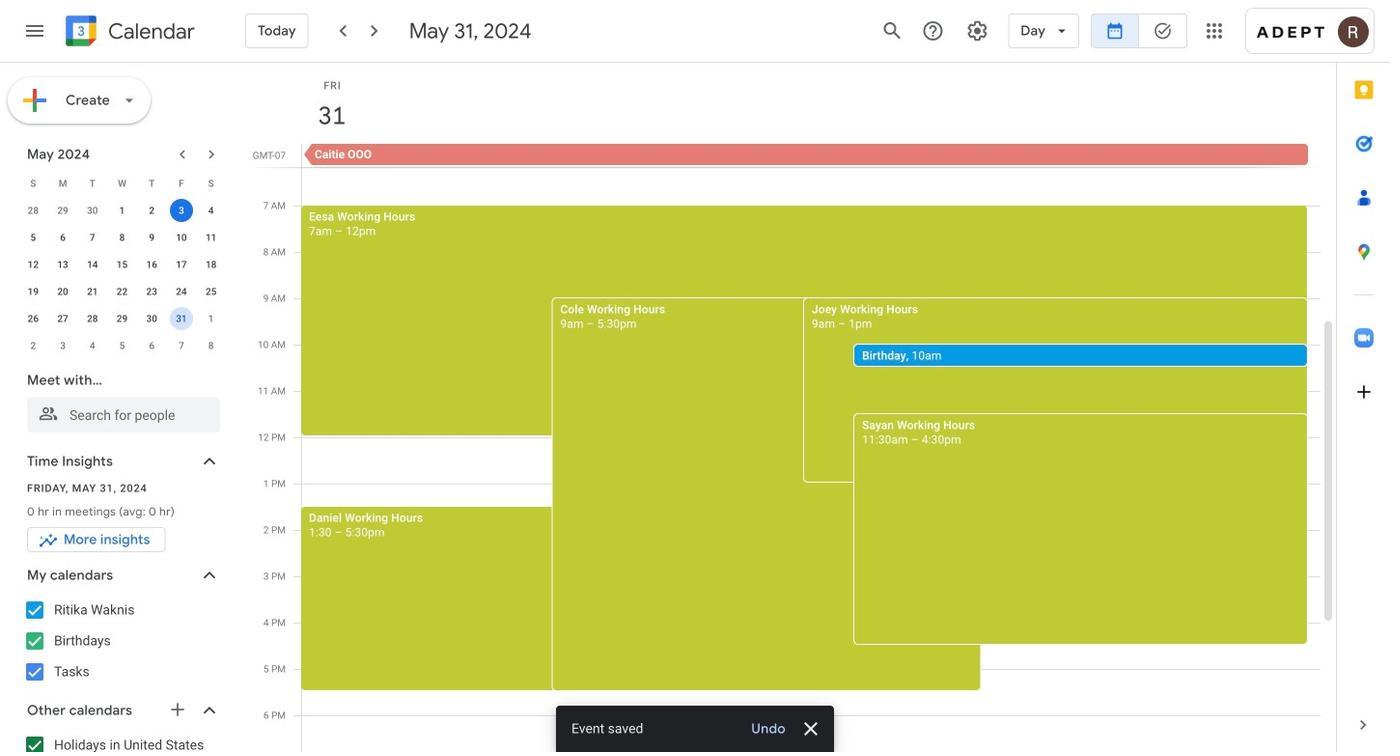 Task type: locate. For each thing, give the bounding box(es) containing it.
10 element
[[170, 226, 193, 249]]

june 8 element
[[200, 334, 223, 357]]

14 element
[[81, 253, 104, 276]]

6 element
[[51, 226, 74, 249]]

june 3 element
[[51, 334, 74, 357]]

9 element
[[140, 226, 163, 249]]

june 5 element
[[111, 334, 134, 357]]

my calendars list
[[4, 595, 239, 688]]

15 element
[[111, 253, 134, 276]]

cell up 10 "element"
[[167, 197, 196, 224]]

5 element
[[22, 226, 45, 249]]

2 friday, may 31 element from the top
[[310, 94, 354, 138]]

3, today element
[[170, 199, 193, 222]]

row group
[[18, 197, 226, 359]]

21 element
[[81, 280, 104, 303]]

1 cell from the top
[[167, 197, 196, 224]]

main drawer image
[[23, 19, 46, 42]]

tab list
[[1337, 63, 1391, 698]]

calendar element
[[62, 12, 195, 54]]

0 vertical spatial cell
[[167, 197, 196, 224]]

cell for 2 element
[[167, 197, 196, 224]]

1 element
[[111, 199, 134, 222]]

friday, may 31 element
[[310, 70, 354, 138], [310, 94, 354, 138]]

19 element
[[22, 280, 45, 303]]

april 30 element
[[81, 199, 104, 222]]

grid
[[247, 63, 1336, 752]]

31 element
[[170, 307, 193, 330]]

cell
[[167, 197, 196, 224], [167, 305, 196, 332]]

may 2024 grid
[[18, 170, 226, 359]]

25 element
[[200, 280, 223, 303]]

7 element
[[81, 226, 104, 249]]

29 element
[[111, 307, 134, 330]]

4 element
[[200, 199, 223, 222]]

Search for people to meet text field
[[39, 398, 209, 433]]

8 element
[[111, 226, 134, 249]]

None search field
[[0, 363, 239, 433]]

cell down 24 'element'
[[167, 305, 196, 332]]

june 2 element
[[22, 334, 45, 357]]

23 element
[[140, 280, 163, 303]]

row
[[294, 144, 1336, 167], [18, 170, 226, 197], [18, 197, 226, 224], [18, 224, 226, 251], [18, 251, 226, 278], [18, 278, 226, 305], [18, 305, 226, 332], [18, 332, 226, 359]]

2 element
[[140, 199, 163, 222]]

26 element
[[22, 307, 45, 330]]

2 cell from the top
[[167, 305, 196, 332]]

june 6 element
[[140, 334, 163, 357]]

heading
[[104, 20, 195, 43]]

1 vertical spatial cell
[[167, 305, 196, 332]]

settings menu image
[[966, 19, 989, 42]]



Task type: vqa. For each thing, say whether or not it's contained in the screenshot.
1 element
yes



Task type: describe. For each thing, give the bounding box(es) containing it.
22 element
[[111, 280, 134, 303]]

april 28 element
[[22, 199, 45, 222]]

june 1 element
[[200, 307, 223, 330]]

heading inside the calendar element
[[104, 20, 195, 43]]

add other calendars image
[[168, 700, 187, 719]]

cell for 30 'element'
[[167, 305, 196, 332]]

12 element
[[22, 253, 45, 276]]

16 element
[[140, 253, 163, 276]]

30 element
[[140, 307, 163, 330]]

june 7 element
[[170, 334, 193, 357]]

28 element
[[81, 307, 104, 330]]

june 4 element
[[81, 334, 104, 357]]

18 element
[[200, 253, 223, 276]]

20 element
[[51, 280, 74, 303]]

27 element
[[51, 307, 74, 330]]

11 element
[[200, 226, 223, 249]]

13 element
[[51, 253, 74, 276]]

1 friday, may 31 element from the top
[[310, 70, 354, 138]]

24 element
[[170, 280, 193, 303]]

17 element
[[170, 253, 193, 276]]

april 29 element
[[51, 199, 74, 222]]



